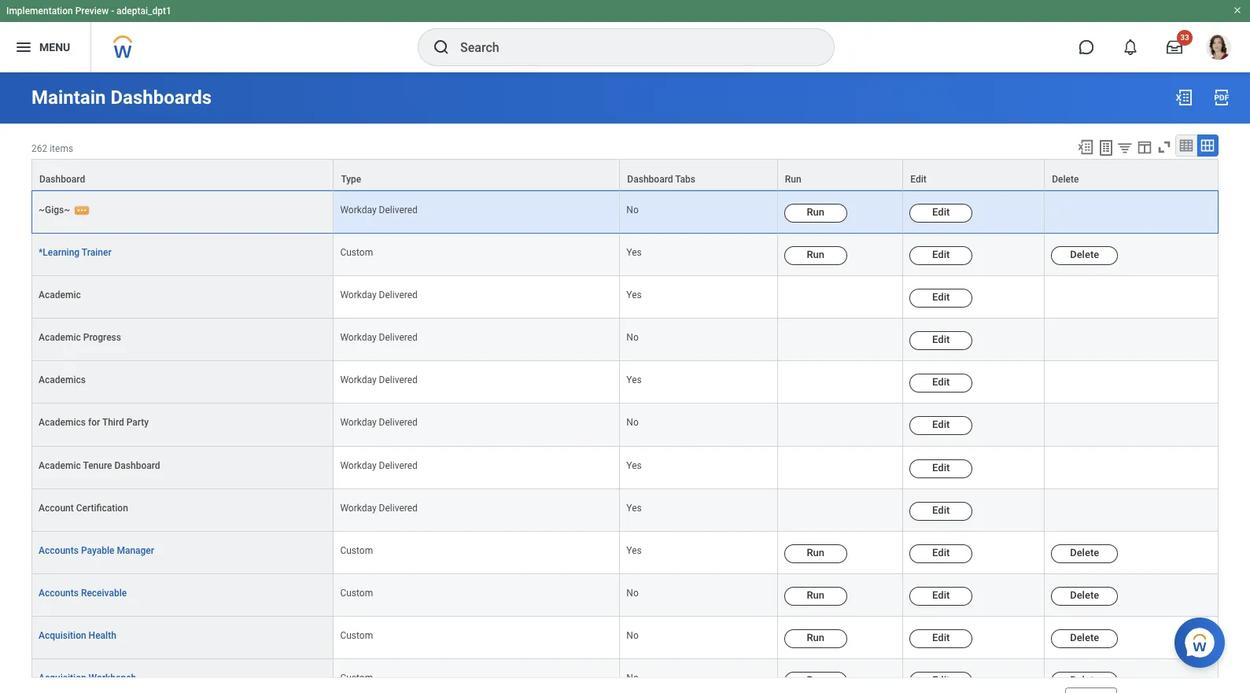 Task type: describe. For each thing, give the bounding box(es) containing it.
edit for third edit button from the bottom of the maintain dashboards main content
[[932, 589, 950, 601]]

notifications large image
[[1123, 39, 1138, 55]]

tenure
[[83, 460, 112, 471]]

7 edit button from the top
[[910, 459, 973, 478]]

5 row from the top
[[31, 574, 1219, 617]]

account certification
[[39, 502, 128, 513]]

type
[[341, 174, 361, 185]]

menu
[[39, 41, 70, 53]]

edit for fifth edit button from the top of the maintain dashboards main content
[[932, 376, 950, 388]]

262 items
[[31, 143, 73, 154]]

yes for 9th edit button from the top
[[627, 545, 642, 556]]

close environment banner image
[[1233, 6, 1242, 15]]

custom for accounts receivable
[[340, 588, 373, 599]]

3 edit button from the top
[[910, 289, 973, 308]]

inbox large image
[[1167, 39, 1182, 55]]

edit for 9th edit button from the top
[[932, 547, 950, 558]]

yes for seventh edit button
[[627, 460, 642, 471]]

expand table image
[[1200, 138, 1216, 153]]

click to view/edit grid preferences image
[[1136, 138, 1153, 156]]

6 edit row from the top
[[31, 489, 1219, 532]]

run button for first edit button
[[784, 204, 847, 223]]

toolbar inside maintain dashboards main content
[[1070, 135, 1219, 159]]

33 button
[[1157, 30, 1193, 65]]

delivered for academics
[[379, 375, 418, 386]]

edit for 11th edit button from the bottom
[[932, 249, 950, 261]]

workday delivered for account certification
[[340, 502, 418, 513]]

export to excel image
[[1077, 138, 1094, 156]]

workday for academic tenure dashboard
[[340, 460, 377, 471]]

academic for academic tenure dashboard
[[39, 460, 81, 471]]

1 edit button from the top
[[910, 204, 973, 223]]

2 workday from the top
[[340, 290, 377, 301]]

acquisition workbench
[[39, 673, 136, 684]]

edit for 9th edit button from the bottom
[[932, 334, 950, 346]]

acquisition health link
[[39, 627, 116, 641]]

run button for third edit button from the bottom of the maintain dashboards main content
[[784, 587, 847, 606]]

acquisition workbench link
[[39, 669, 136, 684]]

implementation
[[6, 6, 73, 17]]

workday delivered for academic progress
[[340, 332, 418, 343]]

academic tenure dashboard element
[[39, 457, 160, 471]]

4 edit button from the top
[[910, 331, 973, 350]]

delete button for accounts receivable
[[1051, 587, 1118, 606]]

11 edit button from the top
[[910, 629, 973, 648]]

no for third edit button from the bottom of the maintain dashboards main content
[[627, 588, 639, 599]]

dashboard for dashboard
[[39, 174, 85, 185]]

4 row from the top
[[31, 532, 1219, 574]]

fullscreen image
[[1156, 138, 1173, 156]]

custom for *learning trainer
[[340, 247, 373, 258]]

run button for 1st edit button from the bottom of the maintain dashboards main content
[[784, 672, 847, 691]]

workday delivered for ~gigs~
[[340, 205, 418, 216]]

menu banner
[[0, 0, 1250, 72]]

delete button
[[1045, 160, 1218, 190]]

implementation preview -   adeptai_dpt1
[[6, 6, 171, 17]]

delivered for academic progress
[[379, 332, 418, 343]]

custom for accounts payable manager
[[340, 545, 373, 556]]

dashboard inside academic tenure dashboard element
[[114, 460, 160, 471]]

delivered for academics for third party
[[379, 417, 418, 428]]

~gigs~
[[39, 205, 70, 216]]

edit for 6th edit button from the top
[[932, 419, 950, 431]]

no for 1st edit button from the bottom of the maintain dashboards main content
[[627, 673, 639, 684]]

academics for third party element
[[39, 414, 149, 428]]

*learning trainer
[[39, 247, 111, 258]]

1 edit row from the top
[[31, 276, 1219, 319]]

academic progress
[[39, 332, 121, 343]]

edit for 8th edit button from the top of the maintain dashboards main content
[[932, 504, 950, 516]]

maintain dashboards
[[31, 87, 212, 109]]

academics for academics element
[[39, 375, 86, 386]]

-
[[111, 6, 114, 17]]

accounts for accounts receivable
[[39, 588, 79, 599]]

academics for academics for third party
[[39, 417, 86, 428]]

33
[[1180, 33, 1189, 42]]

5 run button from the top
[[784, 629, 847, 648]]

3 edit row from the top
[[31, 361, 1219, 404]]

7 row from the top
[[31, 659, 1219, 693]]

~gigs~ element
[[39, 201, 70, 216]]

edit for first edit button
[[932, 206, 950, 218]]

2 edit row from the top
[[31, 319, 1219, 361]]

6 row from the top
[[31, 617, 1219, 659]]

delivered for account certification
[[379, 502, 418, 513]]

*learning trainer link
[[39, 244, 111, 258]]

account certification element
[[39, 499, 128, 513]]

run button
[[778, 160, 903, 190]]

5 edit row from the top
[[31, 447, 1219, 489]]

accounts payable manager
[[39, 545, 154, 556]]

accounts for accounts payable manager
[[39, 545, 79, 556]]

1 yes from the top
[[627, 247, 642, 258]]

account
[[39, 502, 74, 513]]

accounts receivable link
[[39, 584, 127, 599]]

justify image
[[14, 38, 33, 57]]

acquisition for acquisition health
[[39, 630, 86, 641]]

3 row from the top
[[31, 234, 1219, 276]]

academics for third party
[[39, 417, 149, 428]]

2 delivered from the top
[[379, 290, 418, 301]]

no for first edit button
[[627, 205, 639, 216]]

workday for account certification
[[340, 502, 377, 513]]

adeptai_dpt1
[[116, 6, 171, 17]]

workday for academic progress
[[340, 332, 377, 343]]



Task type: locate. For each thing, give the bounding box(es) containing it.
1 delete button from the top
[[1051, 246, 1118, 265]]

no for 6th edit button from the top
[[627, 417, 639, 428]]

4 workday from the top
[[340, 375, 377, 386]]

4 run button from the top
[[784, 587, 847, 606]]

workday
[[340, 205, 377, 216], [340, 290, 377, 301], [340, 332, 377, 343], [340, 375, 377, 386], [340, 417, 377, 428], [340, 460, 377, 471], [340, 502, 377, 513]]

5 workday delivered from the top
[[340, 417, 418, 428]]

workday delivered for academics
[[340, 375, 418, 386]]

profile logan mcneil image
[[1206, 35, 1231, 63]]

0 vertical spatial accounts
[[39, 545, 79, 556]]

2 run button from the top
[[784, 246, 847, 265]]

academics inside academics for third party element
[[39, 417, 86, 428]]

row
[[31, 159, 1219, 190], [31, 190, 1219, 234], [31, 234, 1219, 276], [31, 532, 1219, 574], [31, 574, 1219, 617], [31, 617, 1219, 659], [31, 659, 1219, 693]]

academics down academic progress
[[39, 375, 86, 386]]

for
[[88, 417, 100, 428]]

maintain
[[31, 87, 106, 109]]

6 delivered from the top
[[379, 460, 418, 471]]

dashboard up ~gigs~ element
[[39, 174, 85, 185]]

3 workday from the top
[[340, 332, 377, 343]]

2 accounts from the top
[[39, 588, 79, 599]]

delivered
[[379, 205, 418, 216], [379, 290, 418, 301], [379, 332, 418, 343], [379, 375, 418, 386], [379, 417, 418, 428], [379, 460, 418, 471], [379, 502, 418, 513]]

edit for edit popup button
[[910, 174, 927, 185]]

3 no from the top
[[627, 417, 639, 428]]

dashboard
[[39, 174, 85, 185], [627, 174, 673, 185], [114, 460, 160, 471]]

edit
[[910, 174, 927, 185], [932, 206, 950, 218], [932, 249, 950, 261], [932, 291, 950, 303], [932, 334, 950, 346], [932, 376, 950, 388], [932, 419, 950, 431], [932, 461, 950, 473], [932, 504, 950, 516], [932, 547, 950, 558], [932, 589, 950, 601], [932, 632, 950, 643], [932, 674, 950, 686]]

dashboard left tabs
[[627, 174, 673, 185]]

delivered for academic tenure dashboard
[[379, 460, 418, 471]]

dashboard button
[[32, 160, 333, 190]]

run button for 11th edit button from the bottom
[[784, 246, 847, 265]]

academic for academic element
[[39, 290, 81, 301]]

acquisition
[[39, 630, 86, 641], [39, 673, 86, 684]]

table image
[[1179, 138, 1194, 153]]

5 delete button from the top
[[1051, 672, 1118, 691]]

4 workday delivered from the top
[[340, 375, 418, 386]]

1 no from the top
[[627, 205, 639, 216]]

5 edit button from the top
[[910, 374, 973, 393]]

3 run button from the top
[[784, 544, 847, 563]]

5 workday from the top
[[340, 417, 377, 428]]

4 custom from the top
[[340, 630, 373, 641]]

5 custom from the top
[[340, 673, 373, 684]]

workbench
[[89, 673, 136, 684]]

1 accounts from the top
[[39, 545, 79, 556]]

dashboard tabs button
[[620, 160, 777, 190]]

accounts left payable at the bottom of page
[[39, 545, 79, 556]]

delete button for *learning trainer
[[1051, 246, 1118, 265]]

no for 9th edit button from the bottom
[[627, 332, 639, 343]]

third
[[102, 417, 124, 428]]

1 workday from the top
[[340, 205, 377, 216]]

workday delivered for academic tenure dashboard
[[340, 460, 418, 471]]

1 academics from the top
[[39, 375, 86, 386]]

acquisition down acquisition health
[[39, 673, 86, 684]]

custom for acquisition workbench
[[340, 673, 373, 684]]

1 horizontal spatial dashboard
[[114, 460, 160, 471]]

dashboards
[[110, 87, 212, 109]]

academic
[[39, 290, 81, 301], [39, 332, 81, 343], [39, 460, 81, 471]]

9 edit button from the top
[[910, 544, 973, 563]]

2 edit button from the top
[[910, 246, 973, 265]]

academic element
[[39, 287, 81, 301]]

yes
[[627, 247, 642, 258], [627, 290, 642, 301], [627, 375, 642, 386], [627, 460, 642, 471], [627, 502, 642, 513], [627, 545, 642, 556]]

progress
[[83, 332, 121, 343]]

academic up academics element
[[39, 332, 81, 343]]

accounts receivable
[[39, 588, 127, 599]]

2 academic from the top
[[39, 332, 81, 343]]

academic for academic progress
[[39, 332, 81, 343]]

6 no from the top
[[627, 673, 639, 684]]

select to filter grid data image
[[1116, 139, 1134, 156]]

0 vertical spatial academic
[[39, 290, 81, 301]]

workday delivered inside row
[[340, 205, 418, 216]]

6 workday from the top
[[340, 460, 377, 471]]

3 academic from the top
[[39, 460, 81, 471]]

8 edit button from the top
[[910, 502, 973, 521]]

4 no from the top
[[627, 588, 639, 599]]

1 academic from the top
[[39, 290, 81, 301]]

edit for seventh edit button
[[932, 461, 950, 473]]

yes for 10th edit button from the bottom
[[627, 290, 642, 301]]

7 delivered from the top
[[379, 502, 418, 513]]

row containing dashboard
[[31, 159, 1219, 190]]

delete inside popup button
[[1052, 174, 1079, 185]]

dashboard inside dashboard 'popup button'
[[39, 174, 85, 185]]

accounts
[[39, 545, 79, 556], [39, 588, 79, 599]]

academics element
[[39, 372, 86, 386]]

7 workday delivered from the top
[[340, 502, 418, 513]]

edit inside edit popup button
[[910, 174, 927, 185]]

delete
[[1052, 174, 1079, 185], [1070, 249, 1099, 261], [1070, 547, 1099, 558], [1070, 589, 1099, 601], [1070, 632, 1099, 643], [1070, 674, 1099, 686]]

accounts up acquisition health link
[[39, 588, 79, 599]]

academic down '*learning'
[[39, 290, 81, 301]]

no
[[627, 205, 639, 216], [627, 332, 639, 343], [627, 417, 639, 428], [627, 588, 639, 599], [627, 630, 639, 641], [627, 673, 639, 684]]

workday inside row
[[340, 205, 377, 216]]

1 vertical spatial academics
[[39, 417, 86, 428]]

run button
[[784, 204, 847, 223], [784, 246, 847, 265], [784, 544, 847, 563], [784, 587, 847, 606], [784, 629, 847, 648], [784, 672, 847, 691]]

health
[[89, 630, 116, 641]]

workday delivered
[[340, 205, 418, 216], [340, 290, 418, 301], [340, 332, 418, 343], [340, 375, 418, 386], [340, 417, 418, 428], [340, 460, 418, 471], [340, 502, 418, 513]]

2 workday delivered from the top
[[340, 290, 418, 301]]

3 yes from the top
[[627, 375, 642, 386]]

dashboard inside dashboard tabs popup button
[[627, 174, 673, 185]]

export to excel image
[[1175, 88, 1193, 107]]

workday for ~gigs~
[[340, 205, 377, 216]]

toolbar
[[1070, 135, 1219, 159]]

acquisition left health
[[39, 630, 86, 641]]

cell
[[1045, 190, 1219, 234], [778, 276, 903, 319], [1045, 276, 1219, 319], [778, 319, 903, 361], [1045, 319, 1219, 361], [778, 361, 903, 404], [1045, 361, 1219, 404], [778, 404, 903, 447], [1045, 404, 1219, 447], [778, 447, 903, 489], [1045, 447, 1219, 489], [778, 489, 903, 532], [1045, 489, 1219, 532]]

items
[[50, 143, 73, 154]]

10 edit button from the top
[[910, 587, 973, 606]]

manager
[[117, 545, 154, 556]]

262
[[31, 143, 47, 154]]

0 horizontal spatial dashboard
[[39, 174, 85, 185]]

Search Workday  search field
[[460, 30, 802, 65]]

delivered for ~gigs~
[[379, 205, 418, 216]]

academics
[[39, 375, 86, 386], [39, 417, 86, 428]]

acquisition for acquisition workbench
[[39, 673, 86, 684]]

1 acquisition from the top
[[39, 630, 86, 641]]

6 yes from the top
[[627, 545, 642, 556]]

dashboard right tenure
[[114, 460, 160, 471]]

export to worksheets image
[[1097, 138, 1116, 157]]

1 vertical spatial academic
[[39, 332, 81, 343]]

acquisition health
[[39, 630, 116, 641]]

workday for academics
[[340, 375, 377, 386]]

0 vertical spatial acquisition
[[39, 630, 86, 641]]

party
[[126, 417, 149, 428]]

1 row from the top
[[31, 159, 1219, 190]]

search image
[[432, 38, 451, 57]]

1 workday delivered from the top
[[340, 205, 418, 216]]

edit for 11th edit button
[[932, 632, 950, 643]]

5 yes from the top
[[627, 502, 642, 513]]

1 vertical spatial acquisition
[[39, 673, 86, 684]]

2 academics from the top
[[39, 417, 86, 428]]

dashboard tabs
[[627, 174, 695, 185]]

2 horizontal spatial dashboard
[[627, 174, 673, 185]]

custom for acquisition health
[[340, 630, 373, 641]]

academic progress element
[[39, 329, 121, 343]]

6 edit button from the top
[[910, 417, 973, 435]]

6 workday delivered from the top
[[340, 460, 418, 471]]

4 delete button from the top
[[1051, 629, 1118, 648]]

yes for fifth edit button from the top of the maintain dashboards main content
[[627, 375, 642, 386]]

12 edit button from the top
[[910, 672, 973, 691]]

edit for 1st edit button from the bottom of the maintain dashboards main content
[[932, 674, 950, 686]]

run
[[785, 174, 801, 185], [807, 206, 825, 218], [807, 249, 825, 261], [807, 547, 825, 558], [807, 589, 825, 601], [807, 632, 825, 643], [807, 674, 825, 686]]

trainer
[[82, 247, 111, 258]]

academic tenure dashboard
[[39, 460, 160, 471]]

workday for academics for third party
[[340, 417, 377, 428]]

academics left the for
[[39, 417, 86, 428]]

1 custom from the top
[[340, 247, 373, 258]]

workday delivered for academics for third party
[[340, 417, 418, 428]]

2 acquisition from the top
[[39, 673, 86, 684]]

1 delivered from the top
[[379, 205, 418, 216]]

7 workday from the top
[[340, 502, 377, 513]]

2 delete button from the top
[[1051, 544, 1118, 563]]

tabs
[[675, 174, 695, 185]]

2 yes from the top
[[627, 290, 642, 301]]

3 workday delivered from the top
[[340, 332, 418, 343]]

*learning
[[39, 247, 80, 258]]

1 vertical spatial accounts
[[39, 588, 79, 599]]

edit button
[[910, 204, 973, 223], [910, 246, 973, 265], [910, 289, 973, 308], [910, 331, 973, 350], [910, 374, 973, 393], [910, 417, 973, 435], [910, 459, 973, 478], [910, 502, 973, 521], [910, 544, 973, 563], [910, 587, 973, 606], [910, 629, 973, 648], [910, 672, 973, 691]]

edit button
[[903, 160, 1044, 190]]

view printable version (pdf) image
[[1212, 88, 1231, 107]]

custom
[[340, 247, 373, 258], [340, 545, 373, 556], [340, 588, 373, 599], [340, 630, 373, 641], [340, 673, 373, 684]]

delete button
[[1051, 246, 1118, 265], [1051, 544, 1118, 563], [1051, 587, 1118, 606], [1051, 629, 1118, 648], [1051, 672, 1118, 691]]

4 delivered from the top
[[379, 375, 418, 386]]

3 delivered from the top
[[379, 332, 418, 343]]

receivable
[[81, 588, 127, 599]]

5 no from the top
[[627, 630, 639, 641]]

3 custom from the top
[[340, 588, 373, 599]]

type button
[[334, 160, 619, 190]]

run inside run popup button
[[785, 174, 801, 185]]

delete button for acquisition workbench
[[1051, 672, 1118, 691]]

6 run button from the top
[[784, 672, 847, 691]]

4 yes from the top
[[627, 460, 642, 471]]

menu button
[[0, 22, 91, 72]]

maintain dashboards main content
[[0, 72, 1250, 693]]

5 delivered from the top
[[379, 417, 418, 428]]

edit row
[[31, 276, 1219, 319], [31, 319, 1219, 361], [31, 361, 1219, 404], [31, 404, 1219, 447], [31, 447, 1219, 489], [31, 489, 1219, 532]]

accounts payable manager link
[[39, 542, 154, 556]]

4 edit row from the top
[[31, 404, 1219, 447]]

2 custom from the top
[[340, 545, 373, 556]]

payable
[[81, 545, 114, 556]]

3 delete button from the top
[[1051, 587, 1118, 606]]

dashboard for dashboard tabs
[[627, 174, 673, 185]]

preview
[[75, 6, 109, 17]]

0 vertical spatial academics
[[39, 375, 86, 386]]

1 run button from the top
[[784, 204, 847, 223]]

2 vertical spatial academic
[[39, 460, 81, 471]]

edit for 10th edit button from the bottom
[[932, 291, 950, 303]]

academic left tenure
[[39, 460, 81, 471]]

2 row from the top
[[31, 190, 1219, 234]]

certification
[[76, 502, 128, 513]]

2 no from the top
[[627, 332, 639, 343]]



Task type: vqa. For each thing, say whether or not it's contained in the screenshot.


